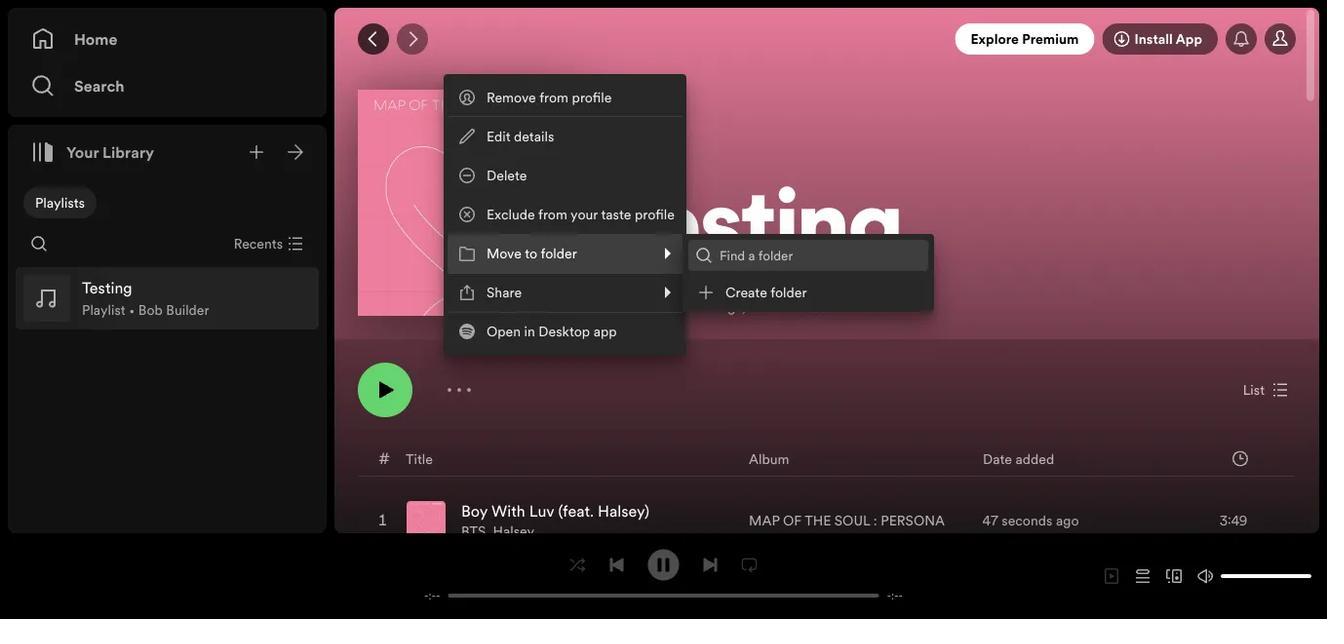 Task type: describe. For each thing, give the bounding box(es) containing it.
home
[[74, 28, 117, 50]]

app
[[594, 322, 617, 341]]

1 :- from the left
[[429, 589, 436, 603]]

edit details
[[487, 127, 554, 146]]

share button
[[448, 273, 683, 312]]

move
[[487, 244, 522, 263]]

(feat.
[[558, 501, 594, 522]]

:
[[874, 512, 878, 530]]

to
[[525, 244, 538, 263]]

edit
[[487, 127, 511, 146]]

home link
[[31, 20, 303, 59]]

remove
[[487, 88, 536, 107]]

open in desktop app button
[[448, 312, 683, 351]]

builder inside main "element"
[[166, 301, 209, 319]]

Playlists checkbox
[[23, 187, 97, 218]]

create
[[726, 283, 767, 302]]

recents
[[234, 235, 283, 253]]

halsey
[[493, 522, 535, 541]]

profile inside "remove from profile" button
[[572, 88, 612, 107]]

testing image
[[358, 90, 584, 316]]

install
[[1135, 30, 1173, 48]]

desktop
[[539, 322, 590, 341]]

remove from profile
[[487, 88, 612, 107]]

sec
[[806, 298, 827, 316]]

explore
[[971, 30, 1019, 48]]

1 horizontal spatial builder
[[636, 298, 681, 316]]

enable shuffle image
[[570, 557, 586, 573]]

premium
[[1022, 30, 1079, 48]]

list
[[1243, 381, 1265, 399]]

install app link
[[1103, 23, 1218, 55]]

list item inside main "element"
[[16, 267, 319, 330]]

the
[[805, 512, 831, 530]]

taste
[[601, 205, 632, 224]]

1 horizontal spatial bob
[[608, 298, 633, 316]]

3:49
[[1220, 512, 1248, 530]]

47 seconds ago
[[983, 512, 1079, 530]]

ago
[[1056, 512, 1079, 530]]

2 songs , 7 min 52 sec
[[695, 298, 827, 316]]

bts link
[[461, 522, 486, 541]]

soul
[[835, 512, 870, 530]]

luv
[[529, 501, 554, 522]]

duration element
[[1233, 451, 1249, 467]]

library
[[103, 141, 154, 163]]

choose photo button
[[358, 90, 584, 316]]

playlists
[[35, 194, 85, 212]]

search
[[74, 75, 125, 97]]

boy with luv (feat. halsey) link
[[461, 501, 650, 522]]

2 - from the left
[[436, 589, 440, 603]]

of
[[783, 512, 802, 530]]

details
[[514, 127, 554, 146]]

1 horizontal spatial ,
[[742, 298, 746, 316]]

testing
[[608, 185, 903, 278]]

folder inside dropdown button
[[541, 244, 577, 263]]

map of the soul : persona link
[[749, 512, 945, 530]]

boy with luv (feat. halsey) cell
[[407, 495, 657, 547]]

delete
[[487, 166, 527, 185]]

choose photo
[[421, 226, 521, 247]]

added
[[1016, 450, 1055, 468]]

title
[[406, 450, 433, 468]]

List button
[[1236, 375, 1296, 406]]

profile inside exclude from your taste profile button
[[635, 205, 675, 224]]

bob builder link
[[608, 298, 681, 316]]

top bar and user menu element
[[335, 8, 1320, 70]]

edit details button
[[448, 117, 683, 156]]

your library button
[[23, 133, 162, 172]]

#
[[379, 448, 390, 470]]

choose
[[421, 226, 476, 247]]

persona
[[881, 512, 945, 530]]

delete button
[[448, 156, 683, 195]]

7
[[749, 298, 757, 316]]

none search field search in your library
[[23, 228, 55, 259]]

Recents, List view field
[[218, 228, 315, 259]]

photo
[[479, 226, 521, 247]]

next image
[[703, 557, 718, 573]]

go back image
[[366, 31, 381, 47]]



Task type: vqa. For each thing, say whether or not it's contained in the screenshot.
Bob Builder
yes



Task type: locate. For each thing, give the bounding box(es) containing it.
from inside exclude from your taste profile button
[[538, 205, 568, 224]]

-:--
[[424, 589, 440, 603], [887, 589, 903, 603]]

testing button
[[608, 177, 1296, 290]]

exclude
[[487, 205, 535, 224]]

open in desktop app
[[487, 322, 617, 341]]

0 vertical spatial profile
[[572, 88, 612, 107]]

group containing playlist
[[16, 267, 319, 330]]

your
[[66, 141, 99, 163]]

playlist
[[82, 301, 125, 319]]

,
[[742, 298, 746, 316], [486, 522, 490, 541]]

halsey)
[[598, 501, 650, 522]]

0 horizontal spatial -:--
[[424, 589, 440, 603]]

map of the soul : persona
[[749, 512, 945, 530]]

search link
[[31, 66, 303, 105]]

, left the halsey
[[486, 522, 490, 541]]

what's new image
[[1234, 31, 1250, 47]]

seconds
[[1002, 512, 1053, 530]]

from
[[540, 88, 569, 107], [538, 205, 568, 224]]

0 horizontal spatial none search field
[[23, 228, 55, 259]]

exclude from your taste profile
[[487, 205, 675, 224]]

create folder
[[726, 283, 807, 302]]

explore premium button
[[955, 23, 1095, 55]]

0 horizontal spatial folder
[[541, 244, 577, 263]]

0 horizontal spatial builder
[[166, 301, 209, 319]]

1 vertical spatial profile
[[635, 205, 675, 224]]

1 -:-- from the left
[[424, 589, 440, 603]]

none search field down 'playlists'
[[23, 228, 55, 259]]

none search field up create folder button
[[689, 240, 929, 271]]

search in your library image
[[31, 236, 47, 252]]

volume high image
[[1198, 569, 1213, 584]]

bob
[[608, 298, 633, 316], [138, 301, 163, 319]]

bts
[[461, 522, 486, 541]]

date
[[983, 450, 1012, 468]]

1 horizontal spatial profile
[[635, 205, 675, 224]]

-
[[424, 589, 429, 603], [436, 589, 440, 603], [887, 589, 892, 603], [899, 589, 903, 603]]

with
[[492, 501, 526, 522]]

move to folder button
[[448, 234, 683, 273]]

, left 7 in the right of the page
[[742, 298, 746, 316]]

explore premium
[[971, 30, 1079, 48]]

group
[[16, 267, 319, 330]]

builder left 2
[[636, 298, 681, 316]]

1 horizontal spatial none search field
[[689, 240, 929, 271]]

3 - from the left
[[887, 589, 892, 603]]

0 vertical spatial ,
[[742, 298, 746, 316]]

boy with luv (feat. halsey) bts , halsey
[[461, 501, 650, 541]]

in
[[524, 322, 535, 341]]

none search field inside main "element"
[[23, 228, 55, 259]]

from for your
[[538, 205, 568, 224]]

2 :- from the left
[[892, 589, 899, 603]]

bob builder
[[608, 298, 681, 316]]

player controls element
[[401, 550, 926, 603]]

1 horizontal spatial folder
[[771, 283, 807, 302]]

menu containing remove from profile
[[444, 74, 934, 355]]

builder
[[636, 298, 681, 316], [166, 301, 209, 319]]

0 vertical spatial folder
[[541, 244, 577, 263]]

0 vertical spatial from
[[540, 88, 569, 107]]

# column header
[[379, 442, 390, 476]]

duration image
[[1233, 451, 1249, 467]]

from left your
[[538, 205, 568, 224]]

move to folder
[[487, 244, 577, 263]]

, inside boy with luv (feat. halsey) bts , halsey
[[486, 522, 490, 541]]

date added
[[983, 450, 1055, 468]]

exclude from your taste profile button
[[448, 195, 683, 234]]

0 horizontal spatial profile
[[572, 88, 612, 107]]

group inside main "element"
[[16, 267, 319, 330]]

•
[[129, 301, 135, 319]]

songs
[[706, 298, 742, 316]]

3:49 cell
[[1171, 495, 1279, 547]]

from up edit details button
[[540, 88, 569, 107]]

None search field
[[23, 228, 55, 259], [689, 240, 929, 271]]

from inside "remove from profile" button
[[540, 88, 569, 107]]

profile right taste
[[635, 205, 675, 224]]

go forward image
[[405, 31, 420, 47]]

47
[[983, 512, 999, 530]]

builder right "•" on the left
[[166, 301, 209, 319]]

4 - from the left
[[899, 589, 903, 603]]

list item
[[16, 267, 319, 330]]

profile
[[572, 88, 612, 107], [635, 205, 675, 224]]

main element
[[8, 8, 327, 534]]

0 horizontal spatial bob
[[138, 301, 163, 319]]

playlist • bob builder
[[82, 301, 209, 319]]

2
[[695, 298, 703, 316]]

open
[[487, 322, 521, 341]]

1 horizontal spatial :-
[[892, 589, 899, 603]]

Find a folder field
[[689, 240, 929, 271]]

2 -:-- from the left
[[887, 589, 903, 603]]

halsey link
[[493, 522, 535, 541]]

1 vertical spatial folder
[[771, 283, 807, 302]]

your
[[571, 205, 598, 224]]

list item containing playlist
[[16, 267, 319, 330]]

:-
[[429, 589, 436, 603], [892, 589, 899, 603]]

install app
[[1135, 30, 1203, 48]]

map
[[749, 512, 780, 530]]

share
[[487, 283, 522, 302]]

folder
[[541, 244, 577, 263], [771, 283, 807, 302]]

from for profile
[[540, 88, 569, 107]]

your library
[[66, 141, 154, 163]]

app
[[1176, 30, 1203, 48]]

bob up app
[[608, 298, 633, 316]]

previous image
[[609, 557, 625, 573]]

bob inside main "element"
[[138, 301, 163, 319]]

pause image
[[656, 557, 672, 573]]

52
[[786, 298, 802, 316]]

testing grid
[[336, 441, 1319, 604]]

profile up edit details button
[[572, 88, 612, 107]]

0 horizontal spatial :-
[[429, 589, 436, 603]]

disable repeat image
[[742, 557, 757, 573]]

bob right "•" on the left
[[138, 301, 163, 319]]

1 vertical spatial ,
[[486, 522, 490, 541]]

min
[[760, 298, 783, 316]]

menu
[[444, 74, 934, 355]]

1 horizontal spatial -:--
[[887, 589, 903, 603]]

Disable repeat checkbox
[[734, 550, 765, 581]]

1 vertical spatial from
[[538, 205, 568, 224]]

connect to a device image
[[1167, 569, 1182, 584]]

album
[[749, 450, 790, 468]]

1 - from the left
[[424, 589, 429, 603]]

0 horizontal spatial ,
[[486, 522, 490, 541]]

folder inside button
[[771, 283, 807, 302]]

# row
[[359, 442, 1295, 477]]

remove from profile button
[[448, 78, 683, 117]]

none search field find a folder
[[689, 240, 929, 271]]

create folder button
[[687, 273, 931, 312]]

boy
[[461, 501, 488, 522]]



